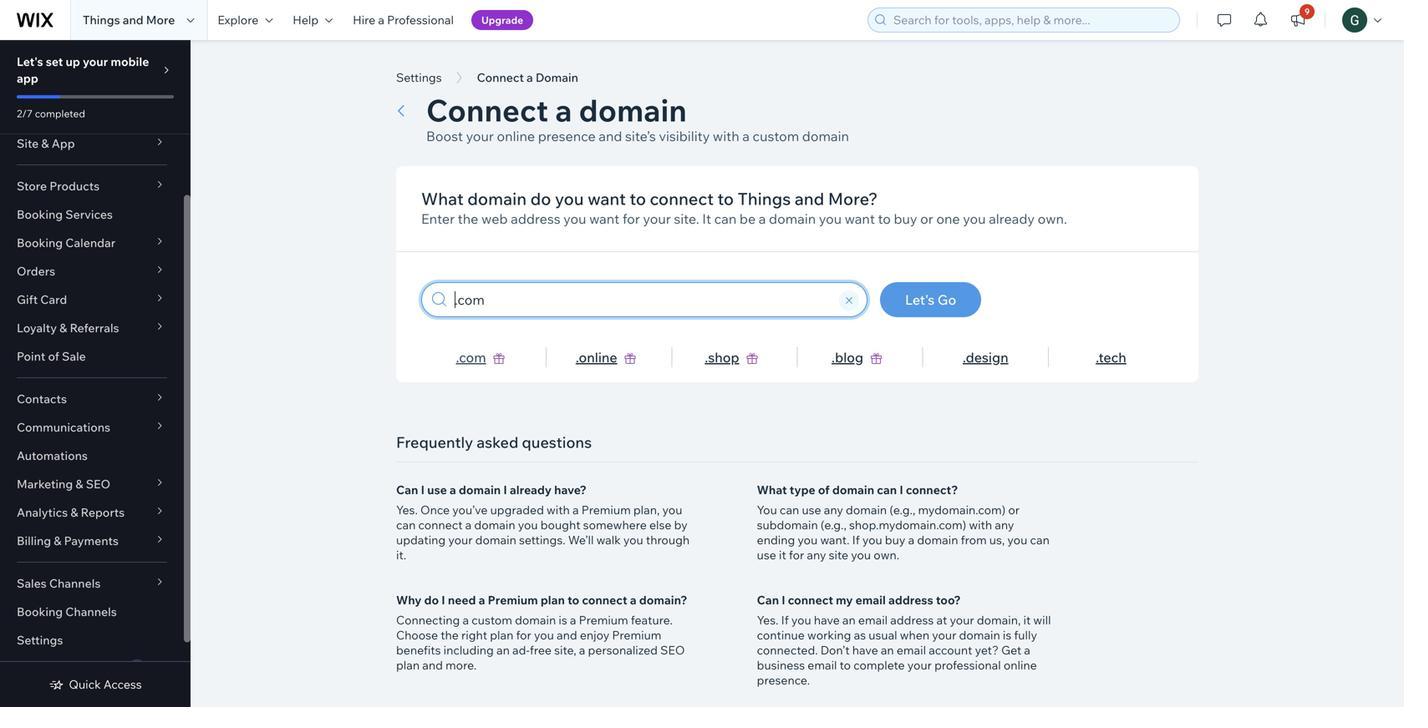 Task type: describe. For each thing, give the bounding box(es) containing it.
what type of domain can i connect? you can use any domain (e.g., mydomain.com) or subdomain (e.g., shop.mydomain.com) with any ending you want. if you buy a domain from us, you can use it for any site you own.
[[757, 483, 1050, 563]]

you down subdomain
[[798, 533, 818, 548]]

use inside the can i use a domain i already have? yes. once you've upgraded with a premium plan, you can connect a domain you bought somewhere else by updating your domain settings. we'll walk you through it.
[[427, 483, 447, 498]]

domain inside "why do i need a premium plan to connect a domain? connecting a custom domain is a premium feature. choose the right plan for you and enjoy premium benefits including an ad-free site, a personalized seo plan and more."
[[515, 614, 556, 628]]

gift card
[[17, 293, 67, 307]]

store products
[[17, 179, 100, 194]]

channels for sales channels
[[49, 577, 101, 591]]

you down upgraded
[[518, 518, 538, 533]]

tech
[[1099, 349, 1127, 366]]

a down you've at the bottom left
[[465, 518, 472, 533]]

a right site,
[[579, 644, 585, 658]]

. for online
[[576, 349, 579, 366]]

enter
[[421, 211, 455, 227]]

contacts button
[[0, 385, 184, 414]]

billing
[[17, 534, 51, 549]]

business
[[757, 659, 805, 673]]

fully
[[1014, 629, 1037, 643]]

personalized
[[588, 644, 658, 658]]

don't
[[821, 644, 850, 658]]

premium up 'enjoy'
[[579, 614, 628, 628]]

your down "when" at right bottom
[[908, 659, 932, 673]]

marketing
[[17, 477, 73, 492]]

1 horizontal spatial (e.g.,
[[890, 503, 916, 518]]

mydomain.com)
[[918, 503, 1006, 518]]

of inside what type of domain can i connect? you can use any domain (e.g., mydomain.com) or subdomain (e.g., shop.mydomain.com) with any ending you want. if you buy a domain from us, you can use it for any site you own.
[[818, 483, 830, 498]]

and left more
[[123, 13, 143, 27]]

a right visibility
[[742, 128, 750, 145]]

1 horizontal spatial an
[[842, 614, 856, 628]]

0 vertical spatial plan
[[541, 593, 565, 608]]

for inside what type of domain can i connect? you can use any domain (e.g., mydomain.com) or subdomain (e.g., shop.mydomain.com) with any ending you want. if you buy a domain from us, you can use it for any site you own.
[[789, 548, 804, 563]]

professional
[[387, 13, 454, 27]]

ending
[[757, 533, 795, 548]]

2 horizontal spatial an
[[881, 644, 894, 658]]

more?
[[828, 188, 878, 209]]

seo inside 'dropdown button'
[[86, 477, 110, 492]]

let's go button
[[880, 283, 981, 318]]

if inside what type of domain can i connect? you can use any domain (e.g., mydomain.com) or subdomain (e.g., shop.mydomain.com) with any ending you want. if you buy a domain from us, you can use it for any site you own.
[[852, 533, 860, 548]]

a up right
[[463, 614, 469, 628]]

somewhere
[[583, 518, 647, 533]]

buy inside what domain do you want to connect to things and more? enter the web address you want for your site. it can be a domain you want to buy or one you already own.
[[894, 211, 917, 227]]

let's set up your mobile app
[[17, 54, 149, 86]]

walk
[[596, 533, 621, 548]]

what domain do you want to connect to things and more? enter the web address you want for your site. it can be a domain you want to buy or one you already own.
[[421, 188, 1067, 227]]

connect for domain
[[477, 70, 524, 85]]

i inside what type of domain can i connect? you can use any domain (e.g., mydomain.com) or subdomain (e.g., shop.mydomain.com) with any ending you want. if you buy a domain from us, you can use it for any site you own.
[[900, 483, 903, 498]]

us,
[[989, 533, 1005, 548]]

a inside what domain do you want to connect to things and more? enter the web address you want for your site. it can be a domain you want to buy or one you already own.
[[759, 211, 766, 227]]

sales channels button
[[0, 570, 184, 598]]

let's go
[[905, 292, 956, 308]]

it inside what type of domain can i connect? you can use any domain (e.g., mydomain.com) or subdomain (e.g., shop.mydomain.com) with any ending you want. if you buy a domain from us, you can use it for any site you own.
[[779, 548, 786, 563]]

why
[[396, 593, 422, 608]]

can inside what domain do you want to connect to things and more? enter the web address you want for your site. it can be a domain you want to buy or one you already own.
[[714, 211, 737, 227]]

through
[[646, 533, 690, 548]]

point
[[17, 349, 45, 364]]

a right hire
[[378, 13, 384, 27]]

point of sale
[[17, 349, 86, 364]]

email down "when" at right bottom
[[897, 644, 926, 658]]

can inside the can i use a domain i already have? yes. once you've upgraded with a premium plan, you can connect a domain you bought somewhere else by updating your domain settings. we'll walk you through it.
[[396, 518, 416, 533]]

a down domain
[[555, 91, 572, 129]]

a up you've at the bottom left
[[450, 483, 456, 498]]

1 vertical spatial address
[[889, 593, 933, 608]]

booking services
[[17, 207, 113, 222]]

premium up ad-
[[488, 593, 538, 608]]

hire a professional
[[353, 13, 454, 27]]

referrals
[[70, 321, 119, 336]]

already inside what domain do you want to connect to things and more? enter the web address you want for your site. it can be a domain you want to buy or one you already own.
[[989, 211, 1035, 227]]

yes. inside can i connect my email address too? yes. if you have an email address at your domain, it will continue working as usual when your domain is fully connected. don't have an email account yet? get a business email to complete your professional online presence.
[[757, 614, 779, 628]]

sales
[[17, 577, 47, 591]]

your down "at"
[[932, 629, 957, 643]]

booking for booking channels
[[17, 605, 63, 620]]

free
[[530, 644, 552, 658]]

seo inside "why do i need a premium plan to connect a domain? connecting a custom domain is a premium feature. choose the right plan for you and enjoy premium benefits including an ad-free site, a personalized seo plan and more."
[[660, 644, 685, 658]]

& for analytics
[[70, 506, 78, 520]]

continue
[[757, 629, 805, 643]]

questions
[[522, 433, 592, 452]]

it.
[[396, 548, 406, 563]]

help button
[[283, 0, 343, 40]]

point of sale link
[[0, 343, 184, 371]]

completed
[[35, 107, 85, 120]]

want left site.
[[589, 211, 620, 227]]

set
[[46, 54, 63, 69]]

can i use a domain i already have? yes. once you've upgraded with a premium plan, you can connect a domain you bought somewhere else by updating your domain settings. we'll walk you through it.
[[396, 483, 690, 563]]

access
[[103, 678, 142, 693]]

1 vertical spatial (e.g.,
[[821, 518, 847, 533]]

a inside what type of domain can i connect? you can use any domain (e.g., mydomain.com) or subdomain (e.g., shop.mydomain.com) with any ending you want. if you buy a domain from us, you can use it for any site you own.
[[908, 533, 915, 548]]

own. inside what type of domain can i connect? you can use any domain (e.g., mydomain.com) or subdomain (e.g., shop.mydomain.com) with any ending you want. if you buy a domain from us, you can use it for any site you own.
[[874, 548, 899, 563]]

you right one
[[963, 211, 986, 227]]

site,
[[554, 644, 576, 658]]

presence
[[538, 128, 596, 145]]

. for design
[[963, 349, 966, 366]]

automations link
[[0, 442, 184, 471]]

orders button
[[0, 257, 184, 286]]

settings link
[[0, 627, 184, 655]]

0 vertical spatial settings
[[396, 70, 442, 85]]

i up upgraded
[[503, 483, 507, 498]]

if inside can i connect my email address too? yes. if you have an email address at your domain, it will continue working as usual when your domain is fully connected. don't have an email account yet? get a business email to complete your professional online presence.
[[781, 614, 789, 628]]

can for can i use a domain i already have? yes. once you've upgraded with a premium plan, you can connect a domain you bought somewhere else by updating your domain settings. we'll walk you through it.
[[396, 483, 418, 498]]

of inside sidebar element
[[48, 349, 59, 364]]

email down don't
[[808, 659, 837, 673]]

upgraded
[[490, 503, 544, 518]]

ad-
[[512, 644, 530, 658]]

own. inside what domain do you want to connect to things and more? enter the web address you want for your site. it can be a domain you want to buy or one you already own.
[[1038, 211, 1067, 227]]

let's for let's go
[[905, 292, 935, 308]]

connected.
[[757, 644, 818, 658]]

gift
[[17, 293, 38, 307]]

with inside what type of domain can i connect? you can use any domain (e.g., mydomain.com) or subdomain (e.g., shop.mydomain.com) with any ending you want. if you buy a domain from us, you can use it for any site you own.
[[969, 518, 992, 533]]

. shop
[[705, 349, 739, 366]]

want down more?
[[845, 211, 875, 227]]

a down have?
[[573, 503, 579, 518]]

and inside what domain do you want to connect to things and more? enter the web address you want for your site. it can be a domain you want to buy or one you already own.
[[795, 188, 824, 209]]

site's
[[625, 128, 656, 145]]

. design
[[963, 349, 1009, 366]]

connect inside "why do i need a premium plan to connect a domain? connecting a custom domain is a premium feature. choose the right plan for you and enjoy premium benefits including an ad-free site, a personalized seo plan and more."
[[582, 593, 627, 608]]

0 vertical spatial any
[[824, 503, 843, 518]]

asked
[[477, 433, 519, 452]]

1 vertical spatial have
[[852, 644, 878, 658]]

. for com
[[456, 349, 459, 366]]

my
[[836, 593, 853, 608]]

9 button
[[1280, 0, 1316, 40]]

by
[[674, 518, 688, 533]]

9
[[1305, 6, 1310, 17]]

you right us,
[[1008, 533, 1028, 548]]

2 vertical spatial any
[[807, 548, 826, 563]]

one
[[936, 211, 960, 227]]

settings.
[[519, 533, 566, 548]]

booking calendar
[[17, 236, 115, 250]]

bought
[[541, 518, 581, 533]]

analytics & reports
[[17, 506, 125, 520]]

you up the by
[[662, 503, 682, 518]]

connect inside can i connect my email address too? yes. if you have an email address at your domain, it will continue working as usual when your domain is fully connected. don't have an email account yet? get a business email to complete your professional online presence.
[[788, 593, 833, 608]]

for inside "why do i need a premium plan to connect a domain? connecting a custom domain is a premium feature. choose the right plan for you and enjoy premium benefits including an ad-free site, a personalized seo plan and more."
[[516, 629, 531, 643]]

benefits
[[396, 644, 441, 658]]

0 vertical spatial things
[[83, 13, 120, 27]]

we'll
[[568, 533, 594, 548]]

1 horizontal spatial online
[[579, 349, 617, 366]]

booking services link
[[0, 201, 184, 229]]

when
[[900, 629, 930, 643]]

and up site,
[[557, 629, 577, 643]]

complete
[[854, 659, 905, 673]]

a up site,
[[570, 614, 576, 628]]

right
[[461, 629, 487, 643]]

channels for booking channels
[[65, 605, 117, 620]]

can up shop.mydomain.com)
[[877, 483, 897, 498]]

your inside let's set up your mobile app
[[83, 54, 108, 69]]

a up feature.
[[630, 593, 637, 608]]

have?
[[554, 483, 587, 498]]

. tech
[[1096, 349, 1127, 366]]

connect inside what domain do you want to connect to things and more? enter the web address you want for your site. it can be a domain you want to buy or one you already own.
[[650, 188, 714, 209]]

your right "at"
[[950, 614, 974, 628]]

email right my
[[856, 593, 886, 608]]

online inside can i connect my email address too? yes. if you have an email address at your domain, it will continue working as usual when your domain is fully connected. don't have an email account yet? get a business email to complete your professional online presence.
[[1004, 659, 1037, 673]]

up
[[66, 54, 80, 69]]

connect for domain
[[426, 91, 549, 129]]

hire
[[353, 13, 375, 27]]

connect a domain boost your online presence and site's visibility with a custom domain
[[426, 91, 849, 145]]

app
[[52, 136, 75, 151]]

the inside what domain do you want to connect to things and more? enter the web address you want for your site. it can be a domain you want to buy or one you already own.
[[458, 211, 478, 227]]

booking for booking services
[[17, 207, 63, 222]]

contacts
[[17, 392, 67, 407]]

type
[[790, 483, 816, 498]]

a right need
[[479, 593, 485, 608]]

things inside what domain do you want to connect to things and more? enter the web address you want for your site. it can be a domain you want to buy or one you already own.
[[738, 188, 791, 209]]

domain inside can i connect my email address too? yes. if you have an email address at your domain, it will continue working as usual when your domain is fully connected. don't have an email account yet? get a business email to complete your professional online presence.
[[959, 629, 1000, 643]]

too?
[[936, 593, 961, 608]]

card
[[40, 293, 67, 307]]

need
[[448, 593, 476, 608]]

booking channels link
[[0, 598, 184, 627]]



Task type: vqa. For each thing, say whether or not it's contained in the screenshot.


Task type: locate. For each thing, give the bounding box(es) containing it.
from
[[961, 533, 987, 548]]

1 . from the left
[[456, 349, 459, 366]]

connect up 'enjoy'
[[582, 593, 627, 608]]

what up you
[[757, 483, 787, 498]]

0 horizontal spatial custom
[[472, 614, 512, 628]]

upgrade button
[[471, 10, 533, 30]]

site.
[[674, 211, 699, 227]]

1 horizontal spatial settings
[[396, 70, 442, 85]]

including
[[444, 644, 494, 658]]

hire a professional link
[[343, 0, 464, 40]]

1 vertical spatial is
[[1003, 629, 1012, 643]]

online down e.g. mystunningwebsite.com field
[[579, 349, 617, 366]]

let's for let's set up your mobile app
[[17, 54, 43, 69]]

usual
[[869, 629, 897, 643]]

1 horizontal spatial of
[[818, 483, 830, 498]]

else
[[649, 518, 672, 533]]

0 horizontal spatial it
[[779, 548, 786, 563]]

gift card button
[[0, 286, 184, 314]]

1 booking from the top
[[17, 207, 63, 222]]

1 horizontal spatial yes.
[[757, 614, 779, 628]]

1 horizontal spatial can
[[757, 593, 779, 608]]

it down "ending"
[[779, 548, 786, 563]]

your right boost
[[466, 128, 494, 145]]

of
[[48, 349, 59, 364], [818, 483, 830, 498]]

2 . from the left
[[576, 349, 579, 366]]

& right "loyalty" at the left
[[59, 321, 67, 336]]

professional
[[935, 659, 1001, 673]]

custom inside connect a domain boost your online presence and site's visibility with a custom domain
[[753, 128, 799, 145]]

you inside "why do i need a premium plan to connect a domain? connecting a custom domain is a premium feature. choose the right plan for you and enjoy premium benefits including an ad-free site, a personalized seo plan and more."
[[534, 629, 554, 643]]

frequently asked questions
[[396, 433, 592, 452]]

0 vertical spatial connect
[[477, 70, 524, 85]]

analytics
[[17, 506, 68, 520]]

connecting
[[396, 614, 460, 628]]

with up bought
[[547, 503, 570, 518]]

at
[[937, 614, 947, 628]]

& for marketing
[[75, 477, 83, 492]]

a right be
[[759, 211, 766, 227]]

why do i need a premium plan to connect a domain? connecting a custom domain is a premium feature. choose the right plan for you and enjoy premium benefits including an ad-free site, a personalized seo plan and more.
[[396, 593, 687, 673]]

reports
[[81, 506, 125, 520]]

2 horizontal spatial plan
[[541, 593, 565, 608]]

yes. left the once
[[396, 503, 418, 518]]

channels down the "sales channels" popup button
[[65, 605, 117, 620]]

email
[[856, 593, 886, 608], [858, 614, 888, 628], [897, 644, 926, 658], [808, 659, 837, 673]]

settings
[[396, 70, 442, 85], [17, 634, 63, 648]]

0 horizontal spatial plan
[[396, 659, 420, 673]]

custom up right
[[472, 614, 512, 628]]

2 horizontal spatial online
[[1004, 659, 1037, 673]]

what inside what domain do you want to connect to things and more? enter the web address you want for your site. it can be a domain you want to buy or one you already own.
[[421, 188, 464, 209]]

it up fully
[[1024, 614, 1031, 628]]

2 vertical spatial plan
[[396, 659, 420, 673]]

settings inside sidebar element
[[17, 634, 63, 648]]

0 vertical spatial let's
[[17, 54, 43, 69]]

and
[[123, 13, 143, 27], [599, 128, 622, 145], [795, 188, 824, 209], [557, 629, 577, 643], [422, 659, 443, 673]]

i inside "why do i need a premium plan to connect a domain? connecting a custom domain is a premium feature. choose the right plan for you and enjoy premium benefits including an ad-free site, a personalized seo plan and more."
[[442, 593, 445, 608]]

what for what domain do you want to connect to things and more?
[[421, 188, 464, 209]]

2 booking from the top
[[17, 236, 63, 250]]

already inside the can i use a domain i already have? yes. once you've upgraded with a premium plan, you can connect a domain you bought somewhere else by updating your domain settings. we'll walk you through it.
[[510, 483, 552, 498]]

address inside what domain do you want to connect to things and more? enter the web address you want for your site. it can be a domain you want to buy or one you already own.
[[511, 211, 561, 227]]

0 vertical spatial yes.
[[396, 503, 418, 518]]

as
[[854, 629, 866, 643]]

booking up orders at top
[[17, 236, 63, 250]]

premium up somewhere
[[582, 503, 631, 518]]

orders
[[17, 264, 55, 279]]

1 vertical spatial can
[[757, 593, 779, 608]]

connect inside the can i use a domain i already have? yes. once you've upgraded with a premium plan, you can connect a domain you bought somewhere else by updating your domain settings. we'll walk you through it.
[[418, 518, 463, 533]]

explore
[[218, 13, 259, 27]]

0 vertical spatial (e.g.,
[[890, 503, 916, 518]]

you up continue
[[791, 614, 811, 628]]

help
[[293, 13, 319, 27]]

to inside can i connect my email address too? yes. if you have an email address at your domain, it will continue working as usual when your domain is fully connected. don't have an email account yet? get a business email to complete your professional online presence.
[[840, 659, 851, 673]]

connect a domain button
[[469, 65, 587, 90]]

with inside the can i use a domain i already have? yes. once you've upgraded with a premium plan, you can connect a domain you bought somewhere else by updating your domain settings. we'll walk you through it.
[[547, 503, 570, 518]]

let's inside "let's go" button
[[905, 292, 935, 308]]

can up continue
[[757, 593, 779, 608]]

if
[[852, 533, 860, 548], [781, 614, 789, 628]]

i up continue
[[782, 593, 785, 608]]

1 horizontal spatial let's
[[905, 292, 935, 308]]

settings down "professional"
[[396, 70, 442, 85]]

a left domain
[[527, 70, 533, 85]]

store products button
[[0, 172, 184, 201]]

things up mobile at the top left of page
[[83, 13, 120, 27]]

presence.
[[757, 674, 810, 688]]

. for tech
[[1096, 349, 1099, 366]]

an down usual
[[881, 644, 894, 658]]

go
[[938, 292, 956, 308]]

connect down "connect a domain" button
[[426, 91, 549, 129]]

premium
[[582, 503, 631, 518], [488, 593, 538, 608], [579, 614, 628, 628], [612, 629, 662, 643]]

1 vertical spatial plan
[[490, 629, 513, 643]]

0 horizontal spatial for
[[516, 629, 531, 643]]

0 vertical spatial buy
[[894, 211, 917, 227]]

is inside can i connect my email address too? yes. if you have an email address at your domain, it will continue working as usual when your domain is fully connected. don't have an email account yet? get a business email to complete your professional online presence.
[[1003, 629, 1012, 643]]

for down "ending"
[[789, 548, 804, 563]]

loyalty & referrals button
[[0, 314, 184, 343]]

& right billing
[[54, 534, 61, 549]]

1 horizontal spatial things
[[738, 188, 791, 209]]

will
[[1033, 614, 1051, 628]]

0 vertical spatial of
[[48, 349, 59, 364]]

1 vertical spatial connect
[[426, 91, 549, 129]]

booking calendar button
[[0, 229, 184, 257]]

subdomain
[[757, 518, 818, 533]]

buy
[[894, 211, 917, 227], [885, 533, 906, 548]]

do
[[530, 188, 551, 209], [424, 593, 439, 608]]

can inside can i connect my email address too? yes. if you have an email address at your domain, it will continue working as usual when your domain is fully connected. don't have an email account yet? get a business email to complete your professional online presence.
[[757, 593, 779, 608]]

you up free
[[534, 629, 554, 643]]

you right want.
[[862, 533, 882, 548]]

can up subdomain
[[780, 503, 799, 518]]

if up continue
[[781, 614, 789, 628]]

0 horizontal spatial is
[[559, 614, 567, 628]]

booking
[[17, 207, 63, 222], [17, 236, 63, 250], [17, 605, 63, 620]]

1 horizontal spatial have
[[852, 644, 878, 658]]

of right type
[[818, 483, 830, 498]]

or right mydomain.com)
[[1008, 503, 1020, 518]]

i up the once
[[421, 483, 425, 498]]

2 horizontal spatial for
[[789, 548, 804, 563]]

1 horizontal spatial with
[[713, 128, 739, 145]]

your down you've at the bottom left
[[448, 533, 473, 548]]

sidebar element
[[0, 40, 191, 708]]

0 horizontal spatial own.
[[874, 548, 899, 563]]

let's inside let's set up your mobile app
[[17, 54, 43, 69]]

automations
[[17, 449, 88, 463]]

it
[[702, 211, 711, 227]]

0 vertical spatial have
[[814, 614, 840, 628]]

custom
[[753, 128, 799, 145], [472, 614, 512, 628]]

blog
[[835, 349, 864, 366]]

things
[[83, 13, 120, 27], [738, 188, 791, 209]]

connect inside button
[[477, 70, 524, 85]]

1 vertical spatial already
[[510, 483, 552, 498]]

channels up booking channels in the bottom left of the page
[[49, 577, 101, 591]]

a down fully
[[1024, 644, 1031, 658]]

1 vertical spatial for
[[789, 548, 804, 563]]

let's left go
[[905, 292, 935, 308]]

1 horizontal spatial use
[[757, 548, 776, 563]]

1 horizontal spatial for
[[623, 211, 640, 227]]

premium inside the can i use a domain i already have? yes. once you've upgraded with a premium plan, you can connect a domain you bought somewhere else by updating your domain settings. we'll walk you through it.
[[582, 503, 631, 518]]

once
[[420, 503, 450, 518]]

0 horizontal spatial have
[[814, 614, 840, 628]]

2 vertical spatial booking
[[17, 605, 63, 620]]

connect inside connect a domain boost your online presence and site's visibility with a custom domain
[[426, 91, 549, 129]]

seo down feature.
[[660, 644, 685, 658]]

3 . from the left
[[705, 349, 708, 366]]

you
[[555, 188, 584, 209], [564, 211, 586, 227], [819, 211, 842, 227], [963, 211, 986, 227], [662, 503, 682, 518], [518, 518, 538, 533], [623, 533, 643, 548], [798, 533, 818, 548], [862, 533, 882, 548], [1008, 533, 1028, 548], [851, 548, 871, 563], [791, 614, 811, 628], [534, 629, 554, 643]]

shop
[[708, 349, 739, 366]]

& up analytics & reports
[[75, 477, 83, 492]]

enjoy
[[580, 629, 610, 643]]

want.
[[820, 533, 850, 548]]

use up the once
[[427, 483, 447, 498]]

be
[[740, 211, 756, 227]]

and left site's
[[599, 128, 622, 145]]

connect left my
[[788, 593, 833, 608]]

1 vertical spatial if
[[781, 614, 789, 628]]

mobile
[[111, 54, 149, 69]]

2 horizontal spatial use
[[802, 503, 821, 518]]

with inside connect a domain boost your online presence and site's visibility with a custom domain
[[713, 128, 739, 145]]

0 vertical spatial with
[[713, 128, 739, 145]]

1 vertical spatial booking
[[17, 236, 63, 250]]

you down presence
[[555, 188, 584, 209]]

& left reports at the left bottom of page
[[70, 506, 78, 520]]

0 vertical spatial channels
[[49, 577, 101, 591]]

can up updating
[[396, 518, 416, 533]]

is inside "why do i need a premium plan to connect a domain? connecting a custom domain is a premium feature. choose the right plan for you and enjoy premium benefits including an ad-free site, a personalized seo plan and more."
[[559, 614, 567, 628]]

the
[[458, 211, 478, 227], [441, 629, 459, 643]]

6 . from the left
[[1096, 349, 1099, 366]]

site
[[17, 136, 39, 151]]

1 vertical spatial things
[[738, 188, 791, 209]]

1 vertical spatial seo
[[660, 644, 685, 658]]

quick access button
[[49, 678, 142, 693]]

1 vertical spatial channels
[[65, 605, 117, 620]]

choose
[[396, 629, 438, 643]]

a inside button
[[527, 70, 533, 85]]

0 vertical spatial if
[[852, 533, 860, 548]]

connect left domain
[[477, 70, 524, 85]]

booking inside popup button
[[17, 236, 63, 250]]

0 vertical spatial own.
[[1038, 211, 1067, 227]]

2 horizontal spatial with
[[969, 518, 992, 533]]

your right up
[[83, 54, 108, 69]]

0 horizontal spatial if
[[781, 614, 789, 628]]

& for site
[[41, 136, 49, 151]]

& inside popup button
[[54, 534, 61, 549]]

is up the get
[[1003, 629, 1012, 643]]

or left one
[[920, 211, 933, 227]]

connect?
[[906, 483, 958, 498]]

is up site,
[[559, 614, 567, 628]]

.
[[456, 349, 459, 366], [576, 349, 579, 366], [705, 349, 708, 366], [832, 349, 835, 366], [963, 349, 966, 366], [1096, 349, 1099, 366]]

. for blog
[[832, 349, 835, 366]]

0 vertical spatial use
[[427, 483, 447, 498]]

can up updating
[[396, 483, 418, 498]]

1 vertical spatial do
[[424, 593, 439, 608]]

1 horizontal spatial already
[[989, 211, 1035, 227]]

can inside the can i use a domain i already have? yes. once you've upgraded with a premium plan, you can connect a domain you bought somewhere else by updating your domain settings. we'll walk you through it.
[[396, 483, 418, 498]]

already up upgraded
[[510, 483, 552, 498]]

you inside can i connect my email address too? yes. if you have an email address at your domain, it will continue working as usual when your domain is fully connected. don't have an email account yet? get a business email to complete your professional online presence.
[[791, 614, 811, 628]]

a
[[378, 13, 384, 27], [527, 70, 533, 85], [555, 91, 572, 129], [742, 128, 750, 145], [759, 211, 766, 227], [450, 483, 456, 498], [573, 503, 579, 518], [465, 518, 472, 533], [908, 533, 915, 548], [479, 593, 485, 608], [630, 593, 637, 608], [463, 614, 469, 628], [570, 614, 576, 628], [579, 644, 585, 658], [1024, 644, 1031, 658]]

have
[[814, 614, 840, 628], [852, 644, 878, 658]]

you down somewhere
[[623, 533, 643, 548]]

any up want.
[[824, 503, 843, 518]]

let's up app
[[17, 54, 43, 69]]

. for shop
[[705, 349, 708, 366]]

do inside what domain do you want to connect to things and more? enter the web address you want for your site. it can be a domain you want to buy or one you already own.
[[530, 188, 551, 209]]

0 vertical spatial booking
[[17, 207, 63, 222]]

& inside dropdown button
[[70, 506, 78, 520]]

1 vertical spatial what
[[757, 483, 787, 498]]

plan,
[[633, 503, 660, 518]]

store
[[17, 179, 47, 194]]

you've
[[452, 503, 488, 518]]

for inside what domain do you want to connect to things and more? enter the web address you want for your site. it can be a domain you want to buy or one you already own.
[[623, 211, 640, 227]]

& inside popup button
[[59, 321, 67, 336]]

0 horizontal spatial seo
[[86, 477, 110, 492]]

& for billing
[[54, 534, 61, 549]]

have up working
[[814, 614, 840, 628]]

account
[[929, 644, 972, 658]]

settings down booking channels in the bottom left of the page
[[17, 634, 63, 648]]

2 vertical spatial for
[[516, 629, 531, 643]]

an
[[842, 614, 856, 628], [496, 644, 510, 658], [881, 644, 894, 658]]

it inside can i connect my email address too? yes. if you have an email address at your domain, it will continue working as usual when your domain is fully connected. don't have an email account yet? get a business email to complete your professional online presence.
[[1024, 614, 1031, 628]]

can right us,
[[1030, 533, 1050, 548]]

you down more?
[[819, 211, 842, 227]]

0 vertical spatial for
[[623, 211, 640, 227]]

if right want.
[[852, 533, 860, 548]]

1 horizontal spatial if
[[852, 533, 860, 548]]

design
[[966, 349, 1009, 366]]

1 vertical spatial or
[[1008, 503, 1020, 518]]

0 horizontal spatial use
[[427, 483, 447, 498]]

3 booking from the top
[[17, 605, 63, 620]]

1 horizontal spatial plan
[[490, 629, 513, 643]]

0 horizontal spatial settings
[[17, 634, 63, 648]]

1 horizontal spatial custom
[[753, 128, 799, 145]]

0 horizontal spatial what
[[421, 188, 464, 209]]

0 horizontal spatial let's
[[17, 54, 43, 69]]

channels
[[49, 577, 101, 591], [65, 605, 117, 620]]

0 vertical spatial do
[[530, 188, 551, 209]]

what up enter
[[421, 188, 464, 209]]

can for can i connect my email address too? yes. if you have an email address at your domain, it will continue working as usual when your domain is fully connected. don't have an email account yet? get a business email to complete your professional online presence.
[[757, 593, 779, 608]]

sales channels
[[17, 577, 101, 591]]

yet?
[[975, 644, 999, 658]]

connect
[[650, 188, 714, 209], [418, 518, 463, 533], [582, 593, 627, 608], [788, 593, 833, 608]]

1 vertical spatial buy
[[885, 533, 906, 548]]

1 vertical spatial settings
[[17, 634, 63, 648]]

yes. inside the can i use a domain i already have? yes. once you've upgraded with a premium plan, you can connect a domain you bought somewhere else by updating your domain settings. we'll walk you through it.
[[396, 503, 418, 518]]

or inside what domain do you want to connect to things and more? enter the web address you want for your site. it can be a domain you want to buy or one you already own.
[[920, 211, 933, 227]]

1 vertical spatial custom
[[472, 614, 512, 628]]

have down as
[[852, 644, 878, 658]]

connect down the once
[[418, 518, 463, 533]]

4 . from the left
[[832, 349, 835, 366]]

for up ad-
[[516, 629, 531, 643]]

0 vertical spatial what
[[421, 188, 464, 209]]

1 vertical spatial use
[[802, 503, 821, 518]]

0 horizontal spatial do
[[424, 593, 439, 608]]

frequently
[[396, 433, 473, 452]]

and inside connect a domain boost your online presence and site's visibility with a custom domain
[[599, 128, 622, 145]]

i left "connect?"
[[900, 483, 903, 498]]

0 horizontal spatial already
[[510, 483, 552, 498]]

1 horizontal spatial own.
[[1038, 211, 1067, 227]]

0 vertical spatial can
[[396, 483, 418, 498]]

1 vertical spatial with
[[547, 503, 570, 518]]

do inside "why do i need a premium plan to connect a domain? connecting a custom domain is a premium feature. choose the right plan for you and enjoy premium benefits including an ad-free site, a personalized seo plan and more."
[[424, 593, 439, 608]]

1 vertical spatial the
[[441, 629, 459, 643]]

address
[[511, 211, 561, 227], [889, 593, 933, 608], [890, 614, 934, 628]]

2 vertical spatial with
[[969, 518, 992, 533]]

0 horizontal spatial yes.
[[396, 503, 418, 518]]

0 horizontal spatial or
[[920, 211, 933, 227]]

(e.g., up want.
[[821, 518, 847, 533]]

1 vertical spatial online
[[579, 349, 617, 366]]

& inside 'dropdown button'
[[75, 477, 83, 492]]

you right web
[[564, 211, 586, 227]]

0 horizontal spatial can
[[396, 483, 418, 498]]

& inside 'popup button'
[[41, 136, 49, 151]]

the left web
[[458, 211, 478, 227]]

email up usual
[[858, 614, 888, 628]]

connect
[[477, 70, 524, 85], [426, 91, 549, 129]]

the inside "why do i need a premium plan to connect a domain? connecting a custom domain is a premium feature. choose the right plan for you and enjoy premium benefits including an ad-free site, a personalized seo plan and more."
[[441, 629, 459, 643]]

plan up ad-
[[490, 629, 513, 643]]

2 vertical spatial address
[[890, 614, 934, 628]]

want down site's
[[588, 188, 626, 209]]

i inside can i connect my email address too? yes. if you have an email address at your domain, it will continue working as usual when your domain is fully connected. don't have an email account yet? get a business email to complete your professional online presence.
[[782, 593, 785, 608]]

1 vertical spatial any
[[995, 518, 1014, 533]]

& for loyalty
[[59, 321, 67, 336]]

1 vertical spatial yes.
[[757, 614, 779, 628]]

your inside what domain do you want to connect to things and more? enter the web address you want for your site. it can be a domain you want to buy or one you already own.
[[643, 211, 671, 227]]

what inside what type of domain can i connect? you can use any domain (e.g., mydomain.com) or subdomain (e.g., shop.mydomain.com) with any ending you want. if you buy a domain from us, you can use it for any site you own.
[[757, 483, 787, 498]]

or inside what type of domain can i connect? you can use any domain (e.g., mydomain.com) or subdomain (e.g., shop.mydomain.com) with any ending you want. if you buy a domain from us, you can use it for any site you own.
[[1008, 503, 1020, 518]]

to inside "why do i need a premium plan to connect a domain? connecting a custom domain is a premium feature. choose the right plan for you and enjoy premium benefits including an ad-free site, a personalized seo plan and more."
[[568, 593, 579, 608]]

(e.g., up shop.mydomain.com)
[[890, 503, 916, 518]]

plan up free
[[541, 593, 565, 608]]

yes. up continue
[[757, 614, 779, 628]]

it
[[779, 548, 786, 563], [1024, 614, 1031, 628]]

services
[[65, 207, 113, 222]]

& right site
[[41, 136, 49, 151]]

custom inside "why do i need a premium plan to connect a domain? connecting a custom domain is a premium feature. choose the right plan for you and enjoy premium benefits including an ad-free site, a personalized seo plan and more."
[[472, 614, 512, 628]]

2/7
[[17, 107, 33, 120]]

0 vertical spatial address
[[511, 211, 561, 227]]

app
[[17, 71, 38, 86]]

1 horizontal spatial what
[[757, 483, 787, 498]]

what for what type of domain can i connect?
[[757, 483, 787, 498]]

premium up personalized
[[612, 629, 662, 643]]

online
[[497, 128, 535, 145], [579, 349, 617, 366], [1004, 659, 1037, 673]]

an inside "why do i need a premium plan to connect a domain? connecting a custom domain is a premium feature. choose the right plan for you and enjoy premium benefits including an ad-free site, a personalized seo plan and more."
[[496, 644, 510, 658]]

your left site.
[[643, 211, 671, 227]]

do up connecting
[[424, 593, 439, 608]]

0 vertical spatial is
[[559, 614, 567, 628]]

the up 'including'
[[441, 629, 459, 643]]

booking down sales
[[17, 605, 63, 620]]

you right site
[[851, 548, 871, 563]]

2 vertical spatial online
[[1004, 659, 1037, 673]]

and left more?
[[795, 188, 824, 209]]

any
[[824, 503, 843, 518], [995, 518, 1014, 533], [807, 548, 826, 563]]

1 vertical spatial of
[[818, 483, 830, 498]]

Search for tools, apps, help & more... field
[[889, 8, 1174, 32]]

5 . from the left
[[963, 349, 966, 366]]

online inside connect a domain boost your online presence and site's visibility with a custom domain
[[497, 128, 535, 145]]

buy inside what type of domain can i connect? you can use any domain (e.g., mydomain.com) or subdomain (e.g., shop.mydomain.com) with any ending you want. if you buy a domain from us, you can use it for any site you own.
[[885, 533, 906, 548]]

your inside the can i use a domain i already have? yes. once you've upgraded with a premium plan, you can connect a domain you bought somewhere else by updating your domain settings. we'll walk you through it.
[[448, 533, 473, 548]]

your inside connect a domain boost your online presence and site's visibility with a custom domain
[[466, 128, 494, 145]]

a inside can i connect my email address too? yes. if you have an email address at your domain, it will continue working as usual when your domain is fully connected. don't have an email account yet? get a business email to complete your professional online presence.
[[1024, 644, 1031, 658]]

already right one
[[989, 211, 1035, 227]]

. com
[[456, 349, 486, 366]]

booking for booking calendar
[[17, 236, 63, 250]]

connect up site.
[[650, 188, 714, 209]]

boost
[[426, 128, 463, 145]]

0 horizontal spatial (e.g.,
[[821, 518, 847, 533]]

and down the benefits
[[422, 659, 443, 673]]

e.g. mystunningwebsite.com field
[[450, 283, 837, 317]]

0 horizontal spatial with
[[547, 503, 570, 518]]

channels inside popup button
[[49, 577, 101, 591]]

1 vertical spatial it
[[1024, 614, 1031, 628]]



